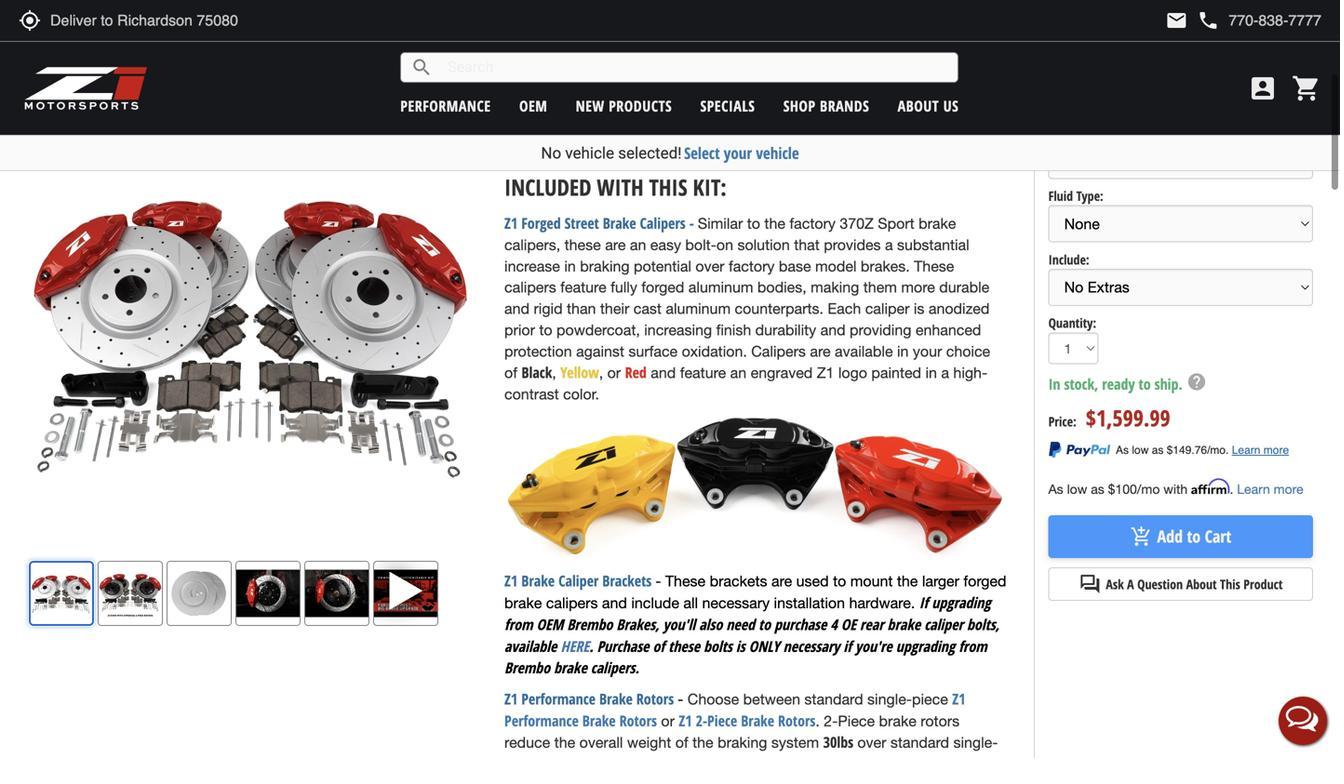 Task type: describe. For each thing, give the bounding box(es) containing it.
from inside '. purchase of these bolts is only necessary if you're upgrading from brembo brake calipers.'
[[959, 636, 987, 656]]

black
[[522, 363, 552, 383]]

if upgrading from oem brembo brakes, you'll also need to purchase 4 oe rear brake caliper bolts, available
[[504, 593, 1000, 656]]

the up better
[[693, 734, 713, 752]]

feature inside similar to the factory 370z sport brake calipers, these are an easy bolt-on solution that provides a substantial increase in braking potential over factory base model brakes. these calipers feature fully forged aluminum bodies, making them more durable and rigid than their cast aluminum counterparts. each caliper is anodized prior to powdercoat, increasing finish durability and providing enhanced protection against surface oxidation. calipers are available in your choice of
[[560, 279, 606, 296]]

and up the prior
[[504, 300, 530, 317]]

in inside and feature an engraved z1 logo painted in a high- contrast color.
[[926, 364, 937, 382]]

rear
[[542, 143, 573, 160]]

bolt-
[[685, 236, 717, 254]]

upgrading inside '. purchase of these bolts is only necessary if you're upgrading from brembo brake calipers.'
[[896, 636, 955, 656]]

. 2-piece brake rotors reduce the overall weight of the braking system
[[504, 713, 960, 752]]

add
[[1157, 525, 1183, 548]]

each
[[828, 300, 861, 317]]

feature inside and feature an engraved z1 logo painted in a high- contrast color.
[[680, 364, 726, 382]]

shopping_cart link
[[1287, 74, 1322, 103]]

0 vertical spatial aluminum
[[689, 279, 753, 296]]

increase
[[504, 258, 560, 275]]

here
[[561, 636, 589, 656]]

include:
[[1048, 251, 1090, 268]]

high-
[[953, 364, 988, 382]]

- inside - these brackets are used to mount the larger forged brake calipers and include all necessary installation hardware.
[[655, 573, 661, 590]]

increasing
[[644, 321, 712, 339]]

new products link
[[576, 96, 672, 116]]

and inside - these brackets are used to mount the larger forged brake calipers and include all necessary installation hardware.
[[602, 595, 627, 612]]

search
[[411, 56, 433, 79]]

about inside question_answer ask a question about this product
[[1186, 575, 1217, 593]]

brackets
[[602, 571, 652, 591]]

forged for z1 forged street size:
[[521, 89, 561, 109]]

to down rigid
[[539, 321, 552, 339]]

learn more link
[[1237, 482, 1303, 497]]

help
[[1187, 372, 1207, 392]]

front
[[542, 122, 576, 139]]

14''
[[590, 122, 615, 139]]

lighter
[[855, 756, 896, 758]]

on
[[717, 236, 733, 254]]

ready
[[1102, 374, 1135, 394]]

fluid type:
[[1048, 187, 1104, 205]]

. purchase of these bolts is only necessary if you're upgrading from brembo brake calipers.
[[504, 636, 987, 678]]

are inside - these brackets are used to mount the larger forged brake calipers and include all necessary installation hardware.
[[771, 573, 792, 590]]

$1,599.99
[[1086, 403, 1170, 433]]

z1 performance brake rotors
[[504, 689, 966, 731]]

forged inside - these brackets are used to mount the larger forged brake calipers and include all necessary installation hardware.
[[964, 573, 1006, 590]]

bolts,
[[967, 615, 1000, 635]]

with
[[1164, 482, 1188, 497]]

products
[[609, 96, 672, 116]]

1 vertical spatial factory
[[729, 258, 775, 275]]

brands
[[820, 96, 869, 116]]

rotors
[[921, 713, 960, 730]]

stock,
[[1064, 374, 1098, 394]]

bolts
[[704, 636, 732, 656]]

0 vertical spatial oem
[[519, 96, 548, 116]]

1 vertical spatial aluminum
[[666, 300, 731, 317]]

performance link
[[400, 96, 491, 116]]

. for . 2-piece brake rotors reduce the overall weight of the braking system
[[816, 713, 820, 730]]

an inside similar to the factory 370z sport brake calipers, these are an easy bolt-on solution that provides a substantial increase in braking potential over factory base model brakes. these calipers feature fully forged aluminum bodies, making them more durable and rigid than their cast aluminum counterparts. each caliper is anodized prior to powdercoat, increasing finish durability and providing enhanced protection against surface oxidation. calipers are available in your choice of
[[630, 236, 646, 254]]

brakes,
[[616, 615, 659, 635]]

1 vertical spatial in
[[897, 343, 909, 360]]

included
[[504, 172, 591, 202]]

- right rear
[[577, 143, 583, 160]]

brake inside similar to the factory 370z sport brake calipers, these are an easy bolt-on solution that provides a substantial increase in braking potential over factory base model brakes. these calipers feature fully forged aluminum bodies, making them more durable and rigid than their cast aluminum counterparts. each caliper is anodized prior to powdercoat, increasing finish durability and providing enhanced protection against surface oxidation. calipers are available in your choice of
[[919, 215, 956, 232]]

oem inside if upgrading from oem brembo brakes, you'll also need to purchase 4 oe rear brake caliper bolts, available
[[537, 615, 563, 635]]

cart
[[1205, 525, 1232, 548]]

standard inside over standard single- piece rotors. this translates to better acceleration, a lighter steering feel
[[891, 734, 949, 752]]

black , yellow , or red
[[522, 363, 647, 383]]

selected!
[[618, 144, 682, 162]]

of inside similar to the factory 370z sport brake calipers, these are an easy bolt-on solution that provides a substantial increase in braking potential over factory base model brakes. these calipers feature fully forged aluminum bodies, making them more durable and rigid than their cast aluminum counterparts. each caliper is anodized prior to powdercoat, increasing finish durability and providing enhanced protection against surface oxidation. calipers are available in your choice of
[[504, 364, 517, 382]]

surface
[[629, 343, 678, 360]]

this for over
[[592, 756, 619, 758]]

brake left caliper
[[521, 571, 555, 591]]

street for size:
[[565, 89, 599, 109]]

0 vertical spatial your
[[724, 142, 752, 164]]

- up bolt-
[[689, 213, 694, 233]]

forged inside similar to the factory 370z sport brake calipers, these are an easy bolt-on solution that provides a substantial increase in braking potential over factory base model brakes. these calipers feature fully forged aluminum bodies, making them more durable and rigid than their cast aluminum counterparts. each caliper is anodized prior to powdercoat, increasing finish durability and providing enhanced protection against surface oxidation. calipers are available in your choice of
[[641, 279, 684, 296]]

to right add
[[1187, 525, 1201, 548]]

z1 for z1 performance brake rotors - choose between standard single-piece
[[504, 689, 518, 709]]

solution
[[737, 236, 790, 254]]

1 horizontal spatial vehicle
[[756, 142, 799, 164]]

more inside similar to the factory 370z sport brake calipers, these are an easy bolt-on solution that provides a substantial increase in braking potential over factory base model brakes. these calipers feature fully forged aluminum bodies, making them more durable and rigid than their cast aluminum counterparts. each caliper is anodized prior to powdercoat, increasing finish durability and providing enhanced protection against surface oxidation. calipers are available in your choice of
[[901, 279, 935, 296]]

as
[[1091, 482, 1104, 497]]

providing
[[850, 321, 912, 339]]

a inside and feature an engraved z1 logo painted in a high- contrast color.
[[941, 364, 949, 382]]

- left 14''
[[581, 122, 586, 139]]

color.
[[563, 386, 599, 403]]

mail
[[1166, 9, 1188, 32]]

(355mm)
[[619, 122, 677, 139]]

brake down with
[[603, 213, 636, 233]]

no
[[541, 144, 561, 162]]

add_shopping_cart add to cart
[[1130, 525, 1232, 548]]

type: for pad type:
[[1070, 124, 1098, 142]]

ask
[[1106, 575, 1124, 593]]

counterparts.
[[735, 300, 824, 317]]

piece inside over standard single- piece rotors. this translates to better acceleration, a lighter steering feel
[[504, 756, 541, 758]]

this
[[649, 172, 687, 202]]

piece inside z1 performance brake rotors - choose between standard single-piece
[[912, 691, 948, 708]]

you're
[[855, 636, 892, 656]]

- inside z1 performance brake rotors - choose between standard single-piece
[[678, 691, 683, 708]]

0 vertical spatial in
[[564, 258, 576, 275]]

system
[[771, 734, 819, 752]]

choose
[[688, 691, 739, 708]]

available inside if upgrading from oem brembo brakes, you'll also need to purchase 4 oe rear brake caliper bolts, available
[[504, 636, 557, 656]]

z1 performance brake rotors link
[[504, 689, 966, 731]]

to up "solution"
[[747, 215, 760, 232]]

steering
[[900, 756, 953, 758]]

if
[[844, 636, 852, 656]]

street for brake
[[565, 213, 599, 233]]

choice
[[946, 343, 990, 360]]

and feature an engraved z1 logo painted in a high- contrast color.
[[504, 364, 988, 403]]

durable
[[939, 279, 990, 296]]

piece inside . 2-piece brake rotors reduce the overall weight of the braking system
[[838, 713, 875, 730]]

2- inside . 2-piece brake rotors reduce the overall weight of the braking system
[[824, 713, 838, 730]]

rotors for z1 performance brake rotors
[[619, 711, 657, 731]]

13.8''
[[587, 143, 624, 160]]

question_answer
[[1079, 573, 1101, 595]]

brake inside z1 performance brake rotors
[[582, 711, 616, 731]]

these inside '. purchase of these bolts is only necessary if you're upgrading from brembo brake calipers.'
[[668, 636, 700, 656]]

more inside as low as $100 /mo with affirm . learn more
[[1274, 482, 1303, 497]]

1 horizontal spatial factory
[[790, 215, 836, 232]]

single- inside z1 performance brake rotors - choose between standard single-piece
[[867, 691, 912, 708]]

as
[[1048, 482, 1063, 497]]

braking inside similar to the factory 370z sport brake calipers, these are an easy bolt-on solution that provides a substantial increase in braking potential over factory base model brakes. these calipers feature fully forged aluminum bodies, making them more durable and rigid than their cast aluminum counterparts. each caliper is anodized prior to powdercoat, increasing finish durability and providing enhanced protection against surface oxidation. calipers are available in your choice of
[[580, 258, 630, 275]]

z1 brake caliper brackets
[[504, 571, 655, 591]]

overall
[[579, 734, 623, 752]]

or inside black , yellow , or red
[[607, 364, 621, 382]]

z1 inside and feature an engraved z1 logo painted in a high- contrast color.
[[817, 364, 834, 382]]

calipers inside similar to the factory 370z sport brake calipers, these are an easy bolt-on solution that provides a substantial increase in braking potential over factory base model brakes. these calipers feature fully forged aluminum bodies, making them more durable and rigid than their cast aluminum counterparts. each caliper is anodized prior to powdercoat, increasing finish durability and providing enhanced protection against surface oxidation. calipers are available in your choice of
[[504, 279, 556, 296]]

brake down 'between' at the bottom right
[[741, 711, 774, 731]]

their
[[600, 300, 629, 317]]

z1 for z1 performance brake rotors
[[952, 689, 966, 709]]

the up rotors.
[[554, 734, 575, 752]]

z1 down choose on the bottom of page
[[679, 711, 692, 731]]

4
[[830, 615, 837, 635]]

pad
[[1048, 124, 1067, 142]]

rotors for z1 performance brake rotors - choose between standard single-piece
[[636, 689, 674, 709]]

caliper inside if upgrading from oem brembo brakes, you'll also need to purchase 4 oe rear brake caliper bolts, available
[[924, 615, 963, 635]]

and down the each
[[820, 321, 846, 339]]

necessary inside - these brackets are used to mount the larger forged brake calipers and include all necessary installation hardware.
[[702, 595, 770, 612]]

easy
[[650, 236, 681, 254]]

fluid
[[1048, 187, 1073, 205]]

enhanced
[[916, 321, 981, 339]]

z1 motorsports logo image
[[23, 65, 148, 112]]

or z1 2-piece brake rotors
[[657, 711, 816, 731]]

0 horizontal spatial 2-
[[696, 711, 707, 731]]

rear
[[860, 615, 884, 635]]

over standard single- piece rotors. this translates to better acceleration, a lighter steering feel
[[504, 734, 1003, 758]]

that
[[794, 236, 820, 254]]

brake inside '. purchase of these bolts is only necessary if you're upgrading from brembo brake calipers.'
[[554, 658, 587, 678]]

mail link
[[1166, 9, 1188, 32]]

new products
[[576, 96, 672, 116]]

kit:
[[693, 172, 727, 202]]

shop brands link
[[783, 96, 869, 116]]

base
[[779, 258, 811, 275]]



Task type: locate. For each thing, give the bounding box(es) containing it.
add_shopping_cart
[[1130, 526, 1153, 548]]

z1 for z1 forged street size:
[[504, 89, 518, 109]]

calipers
[[504, 279, 556, 296], [546, 595, 598, 612]]

brake up the substantial
[[919, 215, 956, 232]]

these down z1 forged street brake calipers - on the top of the page
[[565, 236, 601, 254]]

learn
[[1237, 482, 1270, 497]]

0 vertical spatial .
[[1230, 482, 1233, 497]]

rotors.
[[545, 756, 588, 758]]

1 horizontal spatial feature
[[680, 364, 726, 382]]

provides
[[824, 236, 881, 254]]

forged
[[521, 89, 561, 109], [521, 213, 561, 233]]

this
[[1220, 575, 1240, 593], [592, 756, 619, 758]]

0 vertical spatial an
[[630, 236, 646, 254]]

. for . purchase of these bolts is only necessary if you're upgrading from brembo brake calipers.
[[589, 636, 593, 656]]

1 vertical spatial necessary
[[783, 636, 840, 656]]

necessary inside '. purchase of these bolts is only necessary if you're upgrading from brembo brake calipers.'
[[783, 636, 840, 656]]

2 horizontal spatial of
[[675, 734, 688, 752]]

if
[[919, 593, 928, 613]]

2 horizontal spatial .
[[1230, 482, 1233, 497]]

1 horizontal spatial single-
[[953, 734, 998, 752]]

brake down if
[[887, 615, 921, 635]]

shopping_cart
[[1292, 74, 1322, 103]]

. up "system"
[[816, 713, 820, 730]]

1 vertical spatial single-
[[953, 734, 998, 752]]

these inside similar to the factory 370z sport brake calipers, these are an easy bolt-on solution that provides a substantial increase in braking potential over factory base model brakes. these calipers feature fully forged aluminum bodies, making them more durable and rigid than their cast aluminum counterparts. each caliper is anodized prior to powdercoat, increasing finish durability and providing enhanced protection against surface oxidation. calipers are available in your choice of
[[565, 236, 601, 254]]

1 horizontal spatial from
[[959, 636, 987, 656]]

calipers inside - these brackets are used to mount the larger forged brake calipers and include all necessary installation hardware.
[[546, 595, 598, 612]]

aluminum up increasing
[[666, 300, 731, 317]]

- up include
[[655, 573, 661, 590]]

1 horizontal spatial piece
[[912, 691, 948, 708]]

your inside similar to the factory 370z sport brake calipers, these are an easy bolt-on solution that provides a substantial increase in braking potential over factory base model brakes. these calipers feature fully forged aluminum bodies, making them more durable and rigid than their cast aluminum counterparts. each caliper is anodized prior to powdercoat, increasing finish durability and providing enhanced protection against surface oxidation. calipers are available in your choice of
[[913, 343, 942, 360]]

purchase
[[597, 636, 649, 656]]

the left larger
[[897, 573, 918, 590]]

0 vertical spatial calipers
[[640, 213, 686, 233]]

0 vertical spatial available
[[835, 343, 893, 360]]

1 vertical spatial is
[[736, 636, 745, 656]]

1 vertical spatial forged
[[964, 573, 1006, 590]]

or left red
[[607, 364, 621, 382]]

brake inside . 2-piece brake rotors reduce the overall weight of the braking system
[[879, 713, 917, 730]]

brake up lighter
[[879, 713, 917, 730]]

price: $1,599.99
[[1048, 403, 1170, 433]]

us
[[943, 96, 959, 116]]

1 vertical spatial over
[[857, 734, 886, 752]]

1 horizontal spatial or
[[661, 713, 675, 730]]

piece up rotors
[[912, 691, 948, 708]]

1 vertical spatial performance
[[504, 711, 579, 731]]

include
[[631, 595, 679, 612]]

brake down "here"
[[554, 658, 587, 678]]

them
[[863, 279, 897, 296]]

0 vertical spatial necessary
[[702, 595, 770, 612]]

Search search field
[[433, 53, 958, 82]]

these inside - these brackets are used to mount the larger forged brake calipers and include all necessary installation hardware.
[[665, 573, 706, 590]]

this left the product
[[1220, 575, 1240, 593]]

is inside similar to the factory 370z sport brake calipers, these are an easy bolt-on solution that provides a substantial increase in braking potential over factory base model brakes. these calipers feature fully forged aluminum bodies, making them more durable and rigid than their cast aluminum counterparts. each caliper is anodized prior to powdercoat, increasing finish durability and providing enhanced protection against surface oxidation. calipers are available in your choice of
[[914, 300, 925, 317]]

protection
[[504, 343, 572, 360]]

phone
[[1197, 9, 1220, 32]]

1 horizontal spatial 2-
[[824, 713, 838, 730]]

phone link
[[1197, 9, 1322, 32]]

performance for z1 performance brake rotors - choose between standard single-piece
[[521, 689, 596, 709]]

1 horizontal spatial brembo
[[567, 615, 613, 635]]

0 vertical spatial of
[[504, 364, 517, 382]]

calipers up easy
[[640, 213, 686, 233]]

0 horizontal spatial or
[[607, 364, 621, 382]]

and down surface
[[651, 364, 676, 382]]

calipers inside similar to the factory 370z sport brake calipers, these are an easy bolt-on solution that provides a substantial increase in braking potential over factory base model brakes. these calipers feature fully forged aluminum bodies, making them more durable and rigid than their cast aluminum counterparts. each caliper is anodized prior to powdercoat, increasing finish durability and providing enhanced protection against surface oxidation. calipers are available in your choice of
[[751, 343, 806, 360]]

brake inside if upgrading from oem brembo brakes, you'll also need to purchase 4 oe rear brake caliper bolts, available
[[887, 615, 921, 635]]

select
[[684, 142, 720, 164]]

translates
[[624, 756, 688, 758]]

0 horizontal spatial piece
[[707, 711, 737, 731]]

a
[[885, 236, 893, 254], [941, 364, 949, 382], [843, 756, 851, 758]]

your
[[724, 142, 752, 164], [913, 343, 942, 360]]

or inside or z1 2-piece brake rotors
[[661, 713, 675, 730]]

1 horizontal spatial necessary
[[783, 636, 840, 656]]

2- down choose on the bottom of page
[[696, 711, 707, 731]]

these
[[565, 236, 601, 254], [668, 636, 700, 656]]

calipers,
[[504, 236, 560, 254]]

1 street from the top
[[565, 89, 599, 109]]

factory up that at the right
[[790, 215, 836, 232]]

bodies,
[[757, 279, 807, 296]]

calipers up engraved
[[751, 343, 806, 360]]

0 horizontal spatial calipers
[[640, 213, 686, 233]]

caliper up providing
[[865, 300, 910, 317]]

a left high-
[[941, 364, 949, 382]]

over up lighter
[[857, 734, 886, 752]]

brackets
[[710, 573, 767, 590]]

available inside similar to the factory 370z sport brake calipers, these are an easy bolt-on solution that provides a substantial increase in braking potential over factory base model brakes. these calipers feature fully forged aluminum bodies, making them more durable and rigid than their cast aluminum counterparts. each caliper is anodized prior to powdercoat, increasing finish durability and providing enhanced protection against surface oxidation. calipers are available in your choice of
[[835, 343, 893, 360]]

oxidation.
[[682, 343, 747, 360]]

of up translates
[[675, 734, 688, 752]]

are
[[605, 236, 626, 254], [810, 343, 831, 360], [771, 573, 792, 590]]

z1 inside z1 performance brake rotors
[[952, 689, 966, 709]]

0 horizontal spatial standard
[[804, 691, 863, 708]]

1 vertical spatial more
[[1274, 482, 1303, 497]]

select your vehicle link
[[684, 142, 799, 164]]

z1 forged street brake calipers -
[[504, 213, 694, 233]]

standard inside z1 performance brake rotors - choose between standard single-piece
[[804, 691, 863, 708]]

of down you'll
[[653, 636, 665, 656]]

1 vertical spatial calipers
[[751, 343, 806, 360]]

brembo inside if upgrading from oem brembo brakes, you'll also need to purchase 4 oe rear brake caliper bolts, available
[[567, 615, 613, 635]]

over inside over standard single- piece rotors. this translates to better acceleration, a lighter steering feel
[[857, 734, 886, 752]]

0 horizontal spatial factory
[[729, 258, 775, 275]]

upgrading down if
[[896, 636, 955, 656]]

performance for z1 performance brake rotors
[[504, 711, 579, 731]]

to inside if upgrading from oem brembo brakes, you'll also need to purchase 4 oe rear brake caliper bolts, available
[[759, 615, 771, 635]]

2 street from the top
[[565, 213, 599, 233]]

1 horizontal spatial more
[[1274, 482, 1303, 497]]

are down durability
[[810, 343, 831, 360]]

0 horizontal spatial .
[[589, 636, 593, 656]]

1 vertical spatial an
[[730, 364, 747, 382]]

0 horizontal spatial vehicle
[[565, 144, 614, 162]]

necessary up the need
[[702, 595, 770, 612]]

weight
[[627, 734, 671, 752]]

caliper inside similar to the factory 370z sport brake calipers, these are an easy bolt-on solution that provides a substantial increase in braking potential over factory base model brakes. these calipers feature fully forged aluminum bodies, making them more durable and rigid than their cast aluminum counterparts. each caliper is anodized prior to powdercoat, increasing finish durability and providing enhanced protection against surface oxidation. calipers are available in your choice of
[[865, 300, 910, 317]]

and inside and feature an engraved z1 logo painted in a high- contrast color.
[[651, 364, 676, 382]]

braking up better
[[718, 734, 767, 752]]

1 horizontal spatial piece
[[838, 713, 875, 730]]

0 horizontal spatial piece
[[504, 756, 541, 758]]

and
[[504, 300, 530, 317], [820, 321, 846, 339], [651, 364, 676, 382], [602, 595, 627, 612]]

an down oxidation.
[[730, 364, 747, 382]]

z1 up rotors
[[952, 689, 966, 709]]

(350mm)
[[628, 143, 686, 160]]

1 vertical spatial braking
[[718, 734, 767, 752]]

0 vertical spatial this
[[1220, 575, 1240, 593]]

need
[[726, 615, 755, 635]]

aluminum down on
[[689, 279, 753, 296]]

upgrading down larger
[[932, 593, 991, 613]]

brembo up the here link
[[567, 615, 613, 635]]

vehicle down 14''
[[565, 144, 614, 162]]

oem up the here link
[[537, 615, 563, 635]]

0 vertical spatial or
[[607, 364, 621, 382]]

0 horizontal spatial feature
[[560, 279, 606, 296]]

these up all
[[665, 573, 706, 590]]

single- down rotors
[[953, 734, 998, 752]]

available up the "logo"
[[835, 343, 893, 360]]

0 vertical spatial about
[[898, 96, 939, 116]]

2 vertical spatial .
[[816, 713, 820, 730]]

1 horizontal spatial in
[[897, 343, 909, 360]]

type: right pad
[[1070, 124, 1098, 142]]

type: for fluid type:
[[1076, 187, 1104, 205]]

. inside . 2-piece brake rotors reduce the overall weight of the braking system
[[816, 713, 820, 730]]

these down the substantial
[[914, 258, 954, 275]]

single-
[[867, 691, 912, 708], [953, 734, 998, 752]]

1 vertical spatial brembo
[[504, 658, 550, 678]]

0 vertical spatial standard
[[804, 691, 863, 708]]

2 horizontal spatial are
[[810, 343, 831, 360]]

2 vertical spatial are
[[771, 573, 792, 590]]

piece down reduce
[[504, 756, 541, 758]]

or up weight
[[661, 713, 675, 730]]

about left us
[[898, 96, 939, 116]]

1 horizontal spatial an
[[730, 364, 747, 382]]

1 , from the left
[[552, 364, 556, 382]]

1 vertical spatial these
[[665, 573, 706, 590]]

upgrading inside if upgrading from oem brembo brakes, you'll also need to purchase 4 oe rear brake caliper bolts, available
[[932, 593, 991, 613]]

1 horizontal spatial .
[[816, 713, 820, 730]]

. inside as low as $100 /mo with affirm . learn more
[[1230, 482, 1233, 497]]

0 horizontal spatial is
[[736, 636, 745, 656]]

price:
[[1048, 413, 1077, 430]]

0 horizontal spatial from
[[504, 615, 533, 635]]

1 vertical spatial are
[[810, 343, 831, 360]]

1 horizontal spatial are
[[771, 573, 792, 590]]

z1 for z1 forged street brake calipers -
[[504, 213, 518, 233]]

vehicle
[[756, 142, 799, 164], [565, 144, 614, 162]]

the inside similar to the factory 370z sport brake calipers, these are an easy bolt-on solution that provides a substantial increase in braking potential over factory base model brakes. these calipers feature fully forged aluminum bodies, making them more durable and rigid than their cast aluminum counterparts. each caliper is anodized prior to powdercoat, increasing finish durability and providing enhanced protection against surface oxidation. calipers are available in your choice of
[[764, 215, 785, 232]]

specials link
[[700, 96, 755, 116]]

standard up 30lbs at the right bottom of the page
[[804, 691, 863, 708]]

quantity:
[[1048, 314, 1096, 332]]

1 vertical spatial street
[[565, 213, 599, 233]]

0 horizontal spatial over
[[696, 258, 725, 275]]

braking
[[580, 258, 630, 275], [718, 734, 767, 752]]

single- down you're
[[867, 691, 912, 708]]

upgrading
[[932, 593, 991, 613], [896, 636, 955, 656]]

- left choose on the bottom of page
[[678, 691, 683, 708]]

2 forged from the top
[[521, 213, 561, 233]]

of inside . 2-piece brake rotors reduce the overall weight of the braking system
[[675, 734, 688, 752]]

from inside if upgrading from oem brembo brakes, you'll also need to purchase 4 oe rear brake caliper bolts, available
[[504, 615, 533, 635]]

0 vertical spatial factory
[[790, 215, 836, 232]]

calipers down increase
[[504, 279, 556, 296]]

shop brands
[[783, 96, 869, 116]]

forged up bolts,
[[964, 573, 1006, 590]]

rotors inside z1 performance brake rotors
[[619, 711, 657, 731]]

is up 'enhanced'
[[914, 300, 925, 317]]

to inside over standard single- piece rotors. this translates to better acceleration, a lighter steering feel
[[693, 756, 706, 758]]

brake down z1 brake caliper brackets
[[504, 595, 542, 612]]

forged up front
[[521, 89, 561, 109]]

a inside over standard single- piece rotors. this translates to better acceleration, a lighter steering feel
[[843, 756, 851, 758]]

standard up steering
[[891, 734, 949, 752]]

brake
[[603, 213, 636, 233], [521, 571, 555, 591], [599, 689, 633, 709], [582, 711, 616, 731], [741, 711, 774, 731]]

1 vertical spatial these
[[668, 636, 700, 656]]

in stock, ready to ship. help
[[1048, 372, 1207, 394]]

a inside similar to the factory 370z sport brake calipers, these are an easy bolt-on solution that provides a substantial increase in braking potential over factory base model brakes. these calipers feature fully forged aluminum bodies, making them more durable and rigid than their cast aluminum counterparts. each caliper is anodized prior to powdercoat, increasing finish durability and providing enhanced protection against surface oxidation. calipers are available in your choice of
[[885, 236, 893, 254]]

to left better
[[693, 756, 706, 758]]

from down bolts,
[[959, 636, 987, 656]]

1 horizontal spatial is
[[914, 300, 925, 317]]

this inside question_answer ask a question about this product
[[1220, 575, 1240, 593]]

against
[[576, 343, 624, 360]]

0 horizontal spatial ,
[[552, 364, 556, 382]]

, down 'against'
[[599, 364, 603, 382]]

more right them
[[901, 279, 935, 296]]

. inside '. purchase of these bolts is only necessary if you're upgrading from brembo brake calipers.'
[[589, 636, 593, 656]]

these inside similar to the factory 370z sport brake calipers, these are an easy bolt-on solution that provides a substantial increase in braking potential over factory base model brakes. these calipers feature fully forged aluminum bodies, making them more durable and rigid than their cast aluminum counterparts. each caliper is anodized prior to powdercoat, increasing finish durability and providing enhanced protection against surface oxidation. calipers are available in your choice of
[[914, 258, 954, 275]]

more right "learn"
[[1274, 482, 1303, 497]]

piece up 30lbs at the right bottom of the page
[[838, 713, 875, 730]]

to right the used
[[833, 573, 846, 590]]

these down you'll
[[668, 636, 700, 656]]

0 vertical spatial these
[[914, 258, 954, 275]]

standard
[[804, 691, 863, 708], [891, 734, 949, 752]]

forged
[[641, 279, 684, 296], [964, 573, 1006, 590]]

0 horizontal spatial these
[[665, 573, 706, 590]]

oem up front
[[519, 96, 548, 116]]

- these brackets are used to mount the larger forged brake calipers and include all necessary installation hardware.
[[504, 573, 1006, 612]]

0 vertical spatial from
[[504, 615, 533, 635]]

this for question_answer
[[1220, 575, 1240, 593]]

brake inside - these brackets are used to mount the larger forged brake calipers and include all necessary installation hardware.
[[504, 595, 542, 612]]

is down the need
[[736, 636, 745, 656]]

shop
[[783, 96, 816, 116]]

0 vertical spatial street
[[565, 89, 599, 109]]

street left size:
[[565, 89, 599, 109]]

0 horizontal spatial necessary
[[702, 595, 770, 612]]

the inside - these brackets are used to mount the larger forged brake calipers and include all necessary installation hardware.
[[897, 573, 918, 590]]

performance inside z1 performance brake rotors
[[504, 711, 579, 731]]

braking inside . 2-piece brake rotors reduce the overall weight of the braking system
[[718, 734, 767, 752]]

0 vertical spatial caliper
[[865, 300, 910, 317]]

. left "learn"
[[1230, 482, 1233, 497]]

caliper down if
[[924, 615, 963, 635]]

2 horizontal spatial in
[[926, 364, 937, 382]]

1 horizontal spatial calipers
[[751, 343, 806, 360]]

front - 14'' (355mm) rear - 13.8'' (350mm)
[[542, 122, 686, 160]]

0 horizontal spatial these
[[565, 236, 601, 254]]

in right increase
[[564, 258, 576, 275]]

is inside '. purchase of these bolts is only necessary if you're upgrading from brembo brake calipers.'
[[736, 636, 745, 656]]

1 vertical spatial upgrading
[[896, 636, 955, 656]]

0 horizontal spatial single-
[[867, 691, 912, 708]]

vehicle down shop
[[756, 142, 799, 164]]

1 horizontal spatial about
[[1186, 575, 1217, 593]]

a up brakes.
[[885, 236, 893, 254]]

0 horizontal spatial of
[[504, 364, 517, 382]]

brembo up reduce
[[504, 658, 550, 678]]

2 vertical spatial of
[[675, 734, 688, 752]]

vehicle inside no vehicle selected! select your vehicle
[[565, 144, 614, 162]]

of left black
[[504, 364, 517, 382]]

durability
[[755, 321, 816, 339]]

0 vertical spatial over
[[696, 258, 725, 275]]

this inside over standard single- piece rotors. this translates to better acceleration, a lighter steering feel
[[592, 756, 619, 758]]

potential
[[634, 258, 691, 275]]

in
[[1048, 374, 1060, 394]]

.
[[1230, 482, 1233, 497], [589, 636, 593, 656], [816, 713, 820, 730]]

z1 left caliper
[[504, 571, 518, 591]]

1 horizontal spatial over
[[857, 734, 886, 752]]

feature up than
[[560, 279, 606, 296]]

an inside and feature an engraved z1 logo painted in a high- contrast color.
[[730, 364, 747, 382]]

brembo
[[567, 615, 613, 635], [504, 658, 550, 678]]

forged up "calipers,"
[[521, 213, 561, 233]]

type: right 'fluid'
[[1076, 187, 1104, 205]]

. left purchase on the bottom
[[589, 636, 593, 656]]

1 horizontal spatial of
[[653, 636, 665, 656]]

about right question
[[1186, 575, 1217, 593]]

brake down calipers. at the left bottom of the page
[[599, 689, 633, 709]]

0 vertical spatial braking
[[580, 258, 630, 275]]

forged for z1 forged street brake calipers -
[[521, 213, 561, 233]]

rotors
[[636, 689, 674, 709], [619, 711, 657, 731], [778, 711, 816, 731]]

0 horizontal spatial caliper
[[865, 300, 910, 317]]

2- up 30lbs at the right bottom of the page
[[824, 713, 838, 730]]

factory down "solution"
[[729, 258, 775, 275]]

an left easy
[[630, 236, 646, 254]]

to left ship.
[[1139, 374, 1151, 394]]

1 horizontal spatial ,
[[599, 364, 603, 382]]

calipers down caliper
[[546, 595, 598, 612]]

no vehicle selected! select your vehicle
[[541, 142, 799, 164]]

single- inside over standard single- piece rotors. this translates to better acceleration, a lighter steering feel
[[953, 734, 998, 752]]

1 horizontal spatial forged
[[964, 573, 1006, 590]]

2 vertical spatial in
[[926, 364, 937, 382]]

0 horizontal spatial more
[[901, 279, 935, 296]]

z1 up reduce
[[504, 689, 518, 709]]

-
[[581, 122, 586, 139], [577, 143, 583, 160], [689, 213, 694, 233], [655, 573, 661, 590], [678, 691, 683, 708]]

0 horizontal spatial your
[[724, 142, 752, 164]]

than
[[567, 300, 596, 317]]

1 horizontal spatial these
[[914, 258, 954, 275]]

finish
[[716, 321, 751, 339]]

to inside - these brackets are used to mount the larger forged brake calipers and include all necessary installation hardware.
[[833, 573, 846, 590]]

0 horizontal spatial are
[[605, 236, 626, 254]]

and down brackets on the left bottom of the page
[[602, 595, 627, 612]]

about us
[[898, 96, 959, 116]]

mount
[[850, 573, 893, 590]]

piece down z1 performance brake rotors - choose between standard single-piece
[[707, 711, 737, 731]]

affirm
[[1191, 479, 1230, 495]]

of inside '. purchase of these bolts is only necessary if you're upgrading from brembo brake calipers.'
[[653, 636, 665, 656]]

1 horizontal spatial this
[[1220, 575, 1240, 593]]

braking up fully
[[580, 258, 630, 275]]

brembo inside '. purchase of these bolts is only necessary if you're upgrading from brembo brake calipers.'
[[504, 658, 550, 678]]

over inside similar to the factory 370z sport brake calipers, these are an easy bolt-on solution that provides a substantial increase in braking potential over factory base model brakes. these calipers feature fully forged aluminum bodies, making them more durable and rigid than their cast aluminum counterparts. each caliper is anodized prior to powdercoat, increasing finish durability and providing enhanced protection against surface oxidation. calipers are available in your choice of
[[696, 258, 725, 275]]

model
[[815, 258, 857, 275]]

reduce
[[504, 734, 550, 752]]

z1
[[504, 89, 518, 109], [504, 213, 518, 233], [817, 364, 834, 382], [504, 571, 518, 591], [504, 689, 518, 709], [952, 689, 966, 709], [679, 711, 692, 731]]

this down overall
[[592, 756, 619, 758]]

over down bolt-
[[696, 258, 725, 275]]

1 vertical spatial oem
[[537, 615, 563, 635]]

1 forged from the top
[[521, 89, 561, 109]]

to up only
[[759, 615, 771, 635]]

similar
[[698, 215, 743, 232]]

z1 for z1 brake caliper brackets
[[504, 571, 518, 591]]

to inside in stock, ready to ship. help
[[1139, 374, 1151, 394]]

0 vertical spatial a
[[885, 236, 893, 254]]

hardware.
[[849, 595, 915, 612]]

oe
[[841, 615, 856, 635]]

powdercoat,
[[557, 321, 640, 339]]

0 vertical spatial more
[[901, 279, 935, 296]]

1 vertical spatial piece
[[504, 756, 541, 758]]

,
[[552, 364, 556, 382], [599, 364, 603, 382]]

red
[[625, 363, 647, 383]]

brake up overall
[[582, 711, 616, 731]]

1 vertical spatial from
[[959, 636, 987, 656]]

1 horizontal spatial caliper
[[924, 615, 963, 635]]

the up "solution"
[[764, 215, 785, 232]]

2 , from the left
[[599, 364, 603, 382]]

prior
[[504, 321, 535, 339]]

as low as $100 /mo with affirm . learn more
[[1048, 479, 1303, 497]]

1 vertical spatial a
[[941, 364, 949, 382]]

street down included with this kit:
[[565, 213, 599, 233]]

a
[[1127, 575, 1134, 593]]

1 vertical spatial this
[[592, 756, 619, 758]]

available left the here link
[[504, 636, 557, 656]]

0 vertical spatial forged
[[521, 89, 561, 109]]

product
[[1244, 575, 1283, 593]]

1 horizontal spatial these
[[668, 636, 700, 656]]

are left the used
[[771, 573, 792, 590]]

0 vertical spatial single-
[[867, 691, 912, 708]]



Task type: vqa. For each thing, say whether or not it's contained in the screenshot.
M N O P Q R S T V W X Y Z
no



